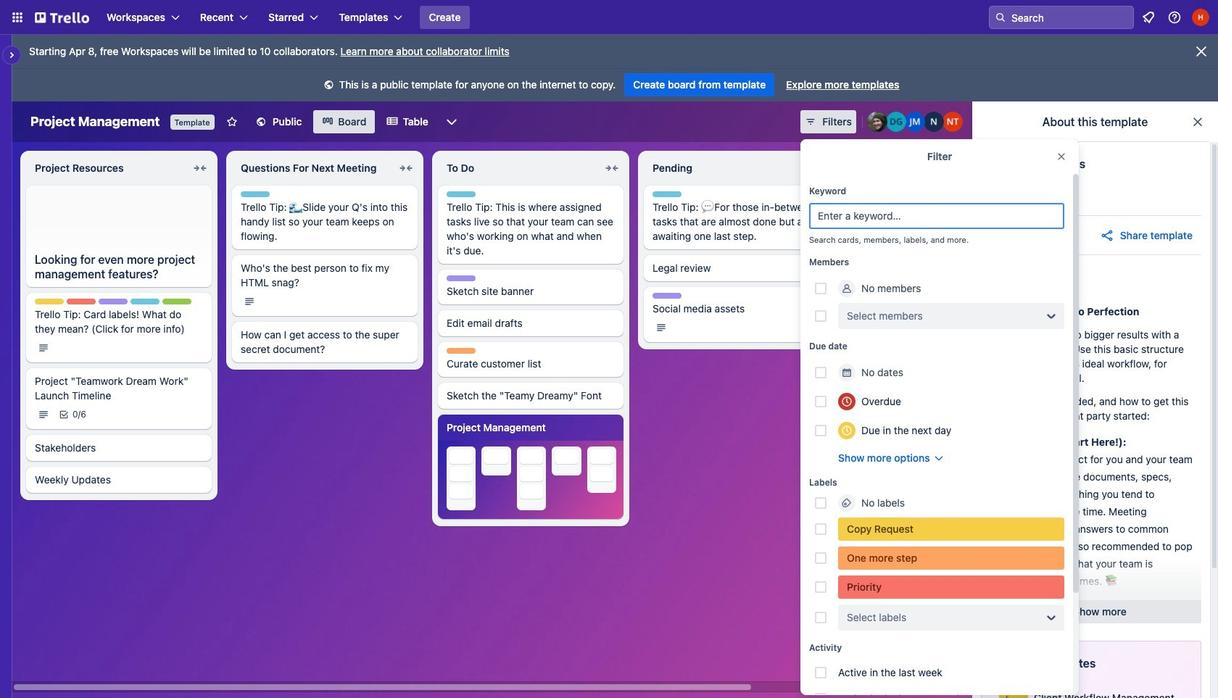 Task type: describe. For each thing, give the bounding box(es) containing it.
search image
[[995, 12, 1007, 23]]

0 horizontal spatial color: yellow, title: "copy request" element
[[35, 299, 64, 304]]

1 vertical spatial color: orange, title: "one more step" element
[[859, 395, 888, 400]]

back to home image
[[35, 6, 89, 29]]

1 vertical spatial color: yellow, title: "copy request" element
[[839, 518, 1065, 541]]

2 vertical spatial color: orange, title: "one more step" element
[[839, 547, 1065, 570]]

howard (howard38800628) image
[[1193, 9, 1210, 26]]

primary element
[[0, 0, 1219, 35]]

1 horizontal spatial color: red, title: "priority" element
[[839, 576, 1065, 599]]

devan goldstein (devangoldstein2) image
[[886, 112, 907, 132]]

star or unstar board image
[[226, 116, 238, 128]]

close popover image
[[1056, 151, 1068, 162]]

Search field
[[1007, 7, 1134, 28]]

color: lime, title: "halp" element
[[162, 299, 192, 304]]

jordan mirchev (jordan_mirchev) image
[[905, 112, 926, 132]]

customize views image
[[445, 115, 459, 129]]

0 vertical spatial color: orange, title: "one more step" element
[[447, 348, 476, 354]]

nicole tang (nicoletang31) image
[[943, 112, 963, 132]]

collapse list image
[[192, 160, 209, 177]]



Task type: locate. For each thing, give the bounding box(es) containing it.
color: yellow, title: "copy request" element
[[35, 299, 64, 304], [839, 518, 1065, 541]]

color: orange, title: "one more step" element
[[447, 348, 476, 354], [859, 395, 888, 400], [839, 547, 1065, 570]]

sm image
[[322, 78, 336, 93]]

0 vertical spatial color: red, title: "priority" element
[[67, 299, 96, 304]]

1 horizontal spatial collapse list image
[[604, 160, 621, 177]]

color: purple, title: "design team" element
[[447, 276, 476, 281], [653, 293, 682, 299], [99, 299, 128, 304]]

caity (caity) image
[[868, 112, 888, 132]]

nic (nicoletollefson1) image
[[924, 112, 945, 132]]

2 horizontal spatial color: purple, title: "design team" element
[[653, 293, 682, 299]]

0 horizontal spatial collapse list image
[[398, 160, 415, 177]]

color: sky, title: "trello tip" element
[[241, 192, 270, 197], [447, 192, 476, 197], [653, 192, 682, 197], [131, 299, 160, 304], [859, 305, 888, 310]]

Enter a keyword… text field
[[810, 203, 1065, 229]]

Board name text field
[[23, 110, 167, 133]]

1 horizontal spatial color: purple, title: "design team" element
[[447, 276, 476, 281]]

open information menu image
[[1168, 10, 1182, 25]]

0 vertical spatial color: yellow, title: "copy request" element
[[35, 299, 64, 304]]

0 horizontal spatial color: red, title: "priority" element
[[67, 299, 96, 304]]

color: red, title: "priority" element
[[67, 299, 96, 304], [839, 576, 1065, 599]]

0 notifications image
[[1140, 9, 1158, 26]]

None text field
[[26, 157, 189, 180], [232, 157, 395, 180], [438, 157, 601, 180], [644, 157, 807, 180], [26, 157, 189, 180], [232, 157, 395, 180], [438, 157, 601, 180], [644, 157, 807, 180]]

2 collapse list image from the left
[[604, 160, 621, 177]]

1 collapse list image from the left
[[398, 160, 415, 177]]

1 vertical spatial color: red, title: "priority" element
[[839, 576, 1065, 599]]

0 horizontal spatial color: purple, title: "design team" element
[[99, 299, 128, 304]]

1 horizontal spatial color: yellow, title: "copy request" element
[[839, 518, 1065, 541]]

collapse list image
[[398, 160, 415, 177], [604, 160, 621, 177]]



Task type: vqa. For each thing, say whether or not it's contained in the screenshot.
the
no



